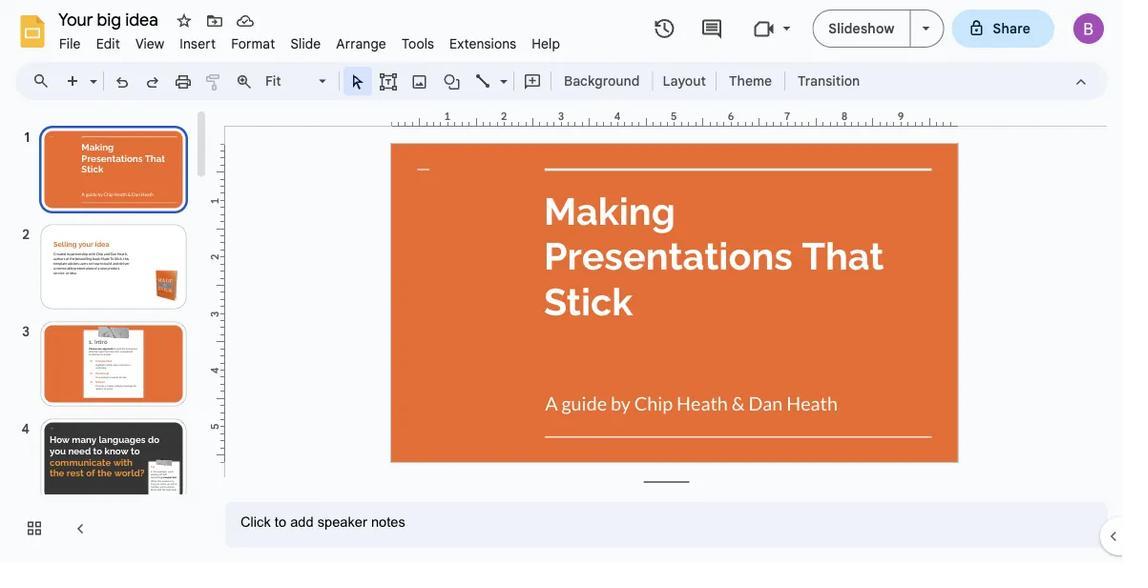 Task type: locate. For each thing, give the bounding box(es) containing it.
Menus field
[[24, 68, 66, 94]]

file menu item
[[52, 32, 88, 55]]

layout
[[663, 73, 706, 89]]

background
[[564, 73, 640, 89]]

arrange menu item
[[329, 32, 394, 55]]

menu bar
[[52, 25, 568, 56]]

presentation options image
[[922, 27, 930, 31]]

menu bar containing file
[[52, 25, 568, 56]]

help
[[532, 35, 560, 52]]

theme
[[729, 73, 772, 89]]

slide
[[290, 35, 321, 52]]

Zoom text field
[[262, 68, 316, 94]]

insert
[[180, 35, 216, 52]]

application
[[0, 0, 1123, 564]]

arrange
[[336, 35, 386, 52]]

extensions
[[450, 35, 516, 52]]

new slide with layout image
[[85, 69, 97, 75]]

slideshow
[[829, 20, 895, 37]]

navigation
[[0, 108, 210, 564]]

slideshow button
[[812, 10, 911, 48]]

Star checkbox
[[171, 8, 198, 34]]

file
[[59, 35, 81, 52]]

layout button
[[657, 67, 712, 95]]

edit
[[96, 35, 120, 52]]

Zoom field
[[260, 68, 335, 96]]

slide menu item
[[283, 32, 329, 55]]

tools menu item
[[394, 32, 442, 55]]

menu bar banner
[[0, 0, 1123, 564]]



Task type: describe. For each thing, give the bounding box(es) containing it.
view menu item
[[128, 32, 172, 55]]

edit menu item
[[88, 32, 128, 55]]

shape image
[[441, 68, 463, 94]]

extensions menu item
[[442, 32, 524, 55]]

insert image image
[[409, 68, 431, 94]]

insert menu item
[[172, 32, 223, 55]]

format menu item
[[223, 32, 283, 55]]

background button
[[555, 67, 648, 95]]

main toolbar
[[56, 67, 869, 96]]

help menu item
[[524, 32, 568, 55]]

view
[[135, 35, 164, 52]]

share
[[993, 20, 1031, 37]]

transition
[[798, 73, 860, 89]]

transition button
[[789, 67, 869, 95]]

tools
[[402, 35, 434, 52]]

menu bar inside menu bar banner
[[52, 25, 568, 56]]

Rename text field
[[52, 8, 169, 31]]

share button
[[952, 10, 1054, 48]]

format
[[231, 35, 275, 52]]

navigation inside application
[[0, 108, 210, 564]]

theme button
[[720, 67, 781, 95]]

application containing slideshow
[[0, 0, 1123, 564]]



Task type: vqa. For each thing, say whether or not it's contained in the screenshot.
the bottommost your
no



